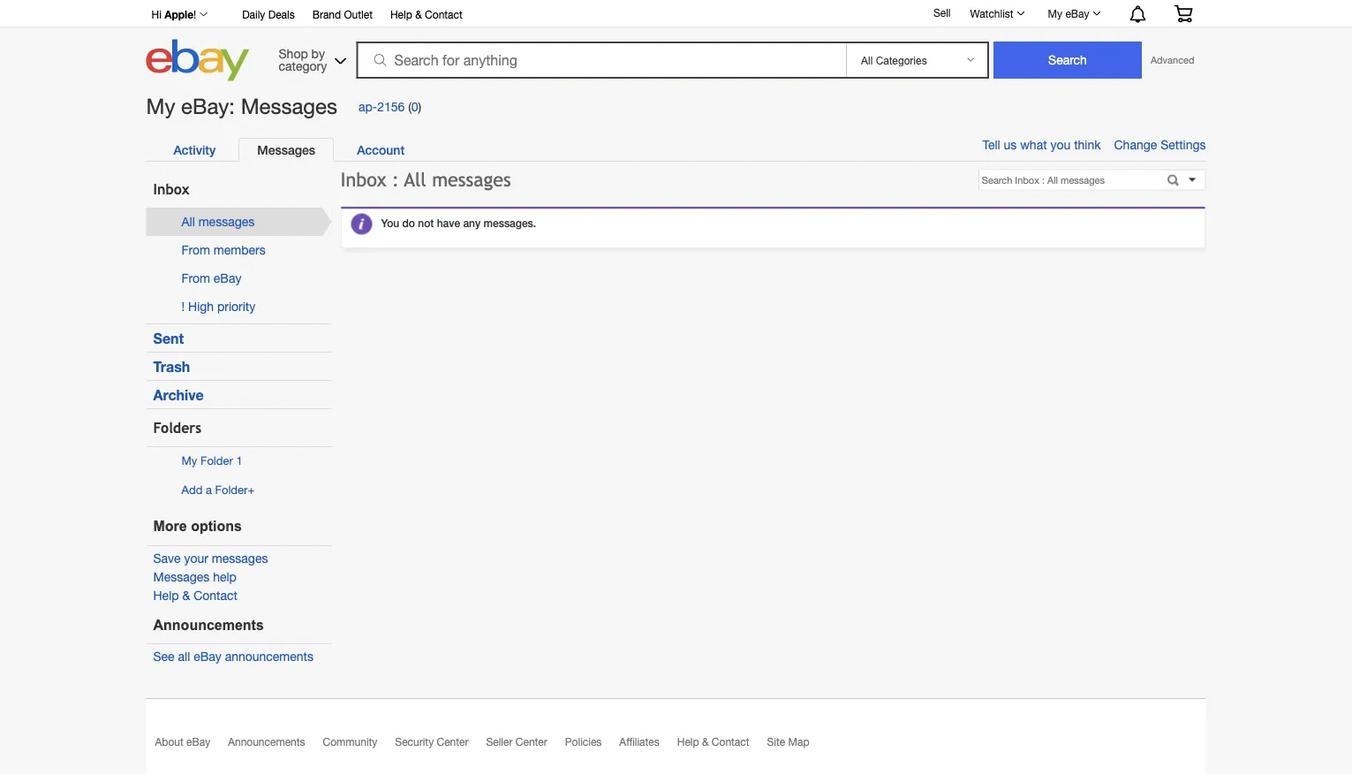 Task type: vqa. For each thing, say whether or not it's contained in the screenshot.
Save your messages link
yes



Task type: describe. For each thing, give the bounding box(es) containing it.
sell
[[934, 6, 951, 19]]

1 vertical spatial all
[[182, 214, 195, 229]]

messages link
[[239, 138, 334, 162]]

site map
[[768, 736, 810, 748]]

category
[[279, 58, 327, 73]]

1 vertical spatial announcements
[[228, 736, 305, 748]]

security center link
[[395, 736, 486, 756]]

community
[[323, 736, 378, 748]]

help inside 'save your messages messages help help & contact'
[[153, 588, 179, 603]]

advanced link
[[1143, 42, 1204, 78]]

have
[[437, 217, 461, 230]]

account navigation
[[142, 0, 1207, 27]]

not
[[418, 217, 434, 230]]

1 vertical spatial folder
[[215, 483, 248, 496]]

announcements link
[[228, 736, 323, 756]]

you
[[381, 217, 400, 230]]

0 vertical spatial all
[[405, 168, 427, 190]]

daily deals
[[242, 8, 295, 20]]

my ebay
[[1049, 7, 1090, 19]]

tell us what you think link
[[983, 137, 1115, 152]]

messages inside messages link
[[257, 142, 316, 157]]

tell us what you think
[[983, 137, 1102, 152]]

hi
[[152, 8, 162, 20]]

about
[[155, 736, 184, 748]]

help & contact link for messages help
[[153, 588, 238, 603]]

from for from members
[[182, 243, 210, 257]]

affiliates
[[620, 736, 660, 748]]

save your messages link
[[153, 551, 268, 565]]

all messages link
[[182, 214, 255, 229]]

change settings link
[[1115, 137, 1207, 152]]

)
[[419, 99, 422, 113]]

ebay for about ebay
[[187, 736, 210, 748]]

my ebay: messages
[[146, 94, 338, 118]]

you
[[1051, 137, 1071, 152]]

0 horizontal spatial !
[[182, 299, 185, 314]]

1 vertical spatial messages
[[199, 214, 255, 229]]

my folder 1 link
[[182, 454, 243, 468]]

inbox for inbox : all messages
[[341, 168, 387, 190]]

my for my ebay
[[1049, 7, 1063, 19]]

submit search request image
[[1166, 175, 1185, 190]]

site map link
[[768, 736, 828, 756]]

inbox : all messages
[[341, 168, 511, 190]]

more options
[[153, 518, 242, 534]]

all messages
[[182, 214, 255, 229]]

what
[[1021, 137, 1048, 152]]

my ebay link
[[1039, 3, 1110, 24]]

members
[[214, 243, 266, 257]]

you do not have any messages.
[[381, 217, 537, 230]]

search image
[[374, 54, 387, 66]]

contact inside 'save your messages messages help help & contact'
[[194, 588, 238, 603]]

from for from ebay
[[182, 271, 210, 285]]

about ebay link
[[155, 736, 228, 756]]

us
[[1004, 137, 1017, 152]]

ebay for my ebay
[[1066, 7, 1090, 19]]

brand outlet link
[[313, 5, 373, 25]]

Search for anything text field
[[359, 43, 843, 77]]

daily deals link
[[242, 5, 295, 25]]

watchlist
[[971, 7, 1014, 19]]

seller
[[486, 736, 513, 748]]

contact inside account navigation
[[425, 8, 463, 20]]

& inside account navigation
[[416, 8, 422, 20]]

advanced
[[1151, 54, 1195, 66]]

activity
[[174, 142, 216, 157]]

! high priority link
[[182, 299, 256, 314]]

all
[[178, 649, 190, 664]]

account link
[[339, 138, 423, 162]]

ebay:
[[181, 94, 235, 118]]

1
[[236, 454, 243, 468]]

sent
[[153, 330, 184, 346]]

2156
[[377, 99, 405, 113]]

site
[[768, 736, 786, 748]]

hi apple !
[[152, 8, 196, 20]]

:
[[392, 168, 399, 190]]

sent link
[[153, 330, 184, 346]]

daily
[[242, 8, 265, 20]]

my folder 1
[[182, 454, 243, 468]]

trash
[[153, 358, 190, 375]]

change settings
[[1115, 137, 1207, 152]]

settings
[[1161, 137, 1207, 152]]

none submit inside "shop by category" banner
[[994, 42, 1143, 79]]

inbox for inbox
[[153, 181, 190, 197]]

any
[[463, 217, 481, 230]]

! inside account navigation
[[194, 8, 196, 20]]

trash link
[[153, 358, 190, 375]]

policies
[[565, 736, 602, 748]]

folders
[[153, 419, 202, 436]]

Search Inbox : All messages text field
[[980, 170, 1162, 190]]

community link
[[323, 736, 395, 756]]



Task type: locate. For each thing, give the bounding box(es) containing it.
security
[[395, 736, 434, 748]]

messages help link
[[153, 569, 237, 584]]

contact down the "help"
[[194, 588, 238, 603]]

tab list
[[155, 138, 1188, 162]]

0 horizontal spatial inbox
[[153, 181, 190, 197]]

from members
[[182, 243, 266, 257]]

security center
[[395, 736, 469, 748]]

& right outlet
[[416, 8, 422, 20]]

messages.
[[484, 217, 537, 230]]

messages down category
[[241, 94, 338, 118]]

ebay right all
[[194, 649, 222, 664]]

1 vertical spatial !
[[182, 299, 185, 314]]

from ebay link
[[182, 271, 242, 285]]

1 horizontal spatial help & contact
[[678, 736, 750, 748]]

! left high
[[182, 299, 185, 314]]

contact right outlet
[[425, 8, 463, 20]]

0 horizontal spatial all
[[182, 214, 195, 229]]

my up add
[[182, 454, 197, 468]]

0 horizontal spatial &
[[182, 588, 190, 603]]

1 vertical spatial help & contact
[[678, 736, 750, 748]]

inbox down 'activity' link
[[153, 181, 190, 197]]

account
[[357, 142, 405, 157]]

1 vertical spatial from
[[182, 271, 210, 285]]

1 from from the top
[[182, 243, 210, 257]]

1 horizontal spatial !
[[194, 8, 196, 20]]

2 horizontal spatial help
[[678, 736, 700, 748]]

None submit
[[994, 42, 1143, 79]]

0 vertical spatial my
[[1049, 7, 1063, 19]]

center
[[437, 736, 469, 748], [516, 736, 548, 748]]

see
[[153, 649, 175, 664]]

0 horizontal spatial help & contact link
[[153, 588, 238, 603]]

add a folder +
[[182, 483, 255, 496]]

messages inside 'save your messages messages help help & contact'
[[212, 551, 268, 565]]

2 vertical spatial contact
[[712, 736, 750, 748]]

help down "messages help" link
[[153, 588, 179, 603]]

my inside account navigation
[[1049, 7, 1063, 19]]

announcements left community
[[228, 736, 305, 748]]

from members link
[[182, 243, 266, 257]]

center for seller center
[[516, 736, 548, 748]]

from up high
[[182, 271, 210, 285]]

help & contact for brand outlet help & contact link
[[391, 8, 463, 20]]

announcements up all
[[153, 617, 264, 633]]

messages up from members on the top left of the page
[[199, 214, 255, 229]]

1 vertical spatial my
[[146, 94, 175, 118]]

! right hi on the top of page
[[194, 8, 196, 20]]

1 vertical spatial help & contact link
[[153, 588, 238, 603]]

activity link
[[155, 138, 234, 162]]

my
[[1049, 7, 1063, 19], [146, 94, 175, 118], [182, 454, 197, 468]]

1 vertical spatial contact
[[194, 588, 238, 603]]

more
[[153, 518, 187, 534]]

options
[[191, 518, 242, 534]]

1 horizontal spatial contact
[[425, 8, 463, 20]]

1 vertical spatial messages
[[257, 142, 316, 157]]

0 vertical spatial folder
[[201, 454, 233, 468]]

your
[[184, 551, 209, 565]]

folder left 1
[[201, 454, 233, 468]]

ebay right watchlist link
[[1066, 7, 1090, 19]]

ebay for from ebay
[[214, 271, 242, 285]]

2 horizontal spatial help & contact link
[[678, 736, 768, 756]]

inbox left the :
[[341, 168, 387, 190]]

policies link
[[565, 736, 620, 756]]

see all ebay announcements link
[[153, 649, 314, 664]]

priority
[[217, 299, 256, 314]]

ap-
[[359, 99, 377, 113]]

high
[[188, 299, 214, 314]]

0 vertical spatial help
[[391, 8, 413, 20]]

1 horizontal spatial center
[[516, 736, 548, 748]]

seller center
[[486, 736, 548, 748]]

save your messages messages help help & contact
[[153, 551, 268, 603]]

ebay inside account navigation
[[1066, 7, 1090, 19]]

0
[[412, 99, 419, 113]]

ebay down from members "link"
[[214, 271, 242, 285]]

help & contact link for brand outlet
[[391, 5, 463, 25]]

1 vertical spatial help
[[153, 588, 179, 603]]

0 vertical spatial messages
[[432, 168, 511, 190]]

from ebay
[[182, 271, 242, 285]]

1 center from the left
[[437, 736, 469, 748]]

do
[[403, 217, 415, 230]]

shop
[[279, 46, 308, 61]]

ap-2156 ( 0 )
[[359, 99, 422, 113]]

announcements
[[225, 649, 314, 664]]

my left ebay:
[[146, 94, 175, 118]]

1 horizontal spatial help & contact link
[[391, 5, 463, 25]]

shop by category button
[[271, 39, 350, 77]]

(
[[408, 99, 412, 113]]

help & contact link right outlet
[[391, 5, 463, 25]]

all up from members on the top left of the page
[[182, 214, 195, 229]]

center right security
[[437, 736, 469, 748]]

1 vertical spatial &
[[182, 588, 190, 603]]

all
[[405, 168, 427, 190], [182, 214, 195, 229]]

& inside 'save your messages messages help help & contact'
[[182, 588, 190, 603]]

apple
[[165, 8, 194, 20]]

by
[[312, 46, 325, 61]]

archive
[[153, 386, 204, 403]]

archive link
[[153, 386, 204, 403]]

help & contact inside account navigation
[[391, 8, 463, 20]]

messages inside 'save your messages messages help help & contact'
[[153, 569, 210, 584]]

2 vertical spatial messages
[[212, 551, 268, 565]]

+
[[248, 483, 255, 496]]

2 vertical spatial help
[[678, 736, 700, 748]]

1 horizontal spatial &
[[416, 8, 422, 20]]

2 vertical spatial messages
[[153, 569, 210, 584]]

folder right a
[[215, 483, 248, 496]]

save
[[153, 551, 181, 565]]

think
[[1075, 137, 1102, 152]]

my for my folder 1
[[182, 454, 197, 468]]

all right the :
[[405, 168, 427, 190]]

messages down save
[[153, 569, 210, 584]]

2 horizontal spatial contact
[[712, 736, 750, 748]]

2 vertical spatial help & contact link
[[678, 736, 768, 756]]

1 horizontal spatial help
[[391, 8, 413, 20]]

center for security center
[[437, 736, 469, 748]]

ebay right about
[[187, 736, 210, 748]]

0 horizontal spatial center
[[437, 736, 469, 748]]

from
[[182, 243, 210, 257], [182, 271, 210, 285]]

0 horizontal spatial help
[[153, 588, 179, 603]]

0 vertical spatial from
[[182, 243, 210, 257]]

help & contact link down "messages help" link
[[153, 588, 238, 603]]

brand
[[313, 8, 341, 20]]

my for my ebay: messages
[[146, 94, 175, 118]]

help right outlet
[[391, 8, 413, 20]]

your shopping cart image
[[1174, 5, 1194, 22]]

shop by category
[[279, 46, 327, 73]]

!
[[194, 8, 196, 20], [182, 299, 185, 314]]

help & contact link left map
[[678, 736, 768, 756]]

change
[[1115, 137, 1158, 152]]

contact left site
[[712, 736, 750, 748]]

map
[[789, 736, 810, 748]]

0 horizontal spatial contact
[[194, 588, 238, 603]]

0 horizontal spatial my
[[146, 94, 175, 118]]

announcements
[[153, 617, 264, 633], [228, 736, 305, 748]]

2 vertical spatial &
[[703, 736, 709, 748]]

brand outlet
[[313, 8, 373, 20]]

0 vertical spatial !
[[194, 8, 196, 20]]

outlet
[[344, 8, 373, 20]]

2 center from the left
[[516, 736, 548, 748]]

watchlist link
[[961, 3, 1034, 24]]

messages up the "help"
[[212, 551, 268, 565]]

&
[[416, 8, 422, 20], [182, 588, 190, 603], [703, 736, 709, 748]]

see all ebay announcements
[[153, 649, 314, 664]]

0 vertical spatial &
[[416, 8, 422, 20]]

affiliates link
[[620, 736, 678, 756]]

help & contact for help & contact link to the bottom
[[678, 736, 750, 748]]

about ebay
[[155, 736, 210, 748]]

help right affiliates
[[678, 736, 700, 748]]

center right seller
[[516, 736, 548, 748]]

1 horizontal spatial all
[[405, 168, 427, 190]]

2 horizontal spatial &
[[703, 736, 709, 748]]

1 horizontal spatial my
[[182, 454, 197, 468]]

help & contact link
[[391, 5, 463, 25], [153, 588, 238, 603], [678, 736, 768, 756]]

1 horizontal spatial inbox
[[341, 168, 387, 190]]

0 vertical spatial announcements
[[153, 617, 264, 633]]

help inside account navigation
[[391, 8, 413, 20]]

& down "messages help" link
[[182, 588, 190, 603]]

help & contact inside help & contact link
[[678, 736, 750, 748]]

inbox
[[341, 168, 387, 190], [153, 181, 190, 197]]

! high priority
[[182, 299, 256, 314]]

seller center link
[[486, 736, 565, 756]]

tab list containing activity
[[155, 138, 1188, 162]]

shop by category banner
[[142, 0, 1207, 86]]

messages down the my ebay: messages
[[257, 142, 316, 157]]

0 vertical spatial contact
[[425, 8, 463, 20]]

help & contact left site
[[678, 736, 750, 748]]

add
[[182, 483, 203, 496]]

2 from from the top
[[182, 271, 210, 285]]

ap-2156 link
[[359, 99, 405, 113]]

0 horizontal spatial help & contact
[[391, 8, 463, 20]]

ebay
[[1066, 7, 1090, 19], [214, 271, 242, 285], [194, 649, 222, 664], [187, 736, 210, 748]]

help & contact right outlet
[[391, 8, 463, 20]]

my right watchlist link
[[1049, 7, 1063, 19]]

tell
[[983, 137, 1001, 152]]

2 vertical spatial my
[[182, 454, 197, 468]]

from up from ebay
[[182, 243, 210, 257]]

& right affiliates link
[[703, 736, 709, 748]]

2 horizontal spatial my
[[1049, 7, 1063, 19]]

0 vertical spatial messages
[[241, 94, 338, 118]]

folder
[[201, 454, 233, 468], [215, 483, 248, 496]]

messages up any
[[432, 168, 511, 190]]

0 vertical spatial help & contact link
[[391, 5, 463, 25]]

0 vertical spatial help & contact
[[391, 8, 463, 20]]

sell link
[[926, 6, 959, 19]]

help & contact
[[391, 8, 463, 20], [678, 736, 750, 748]]



